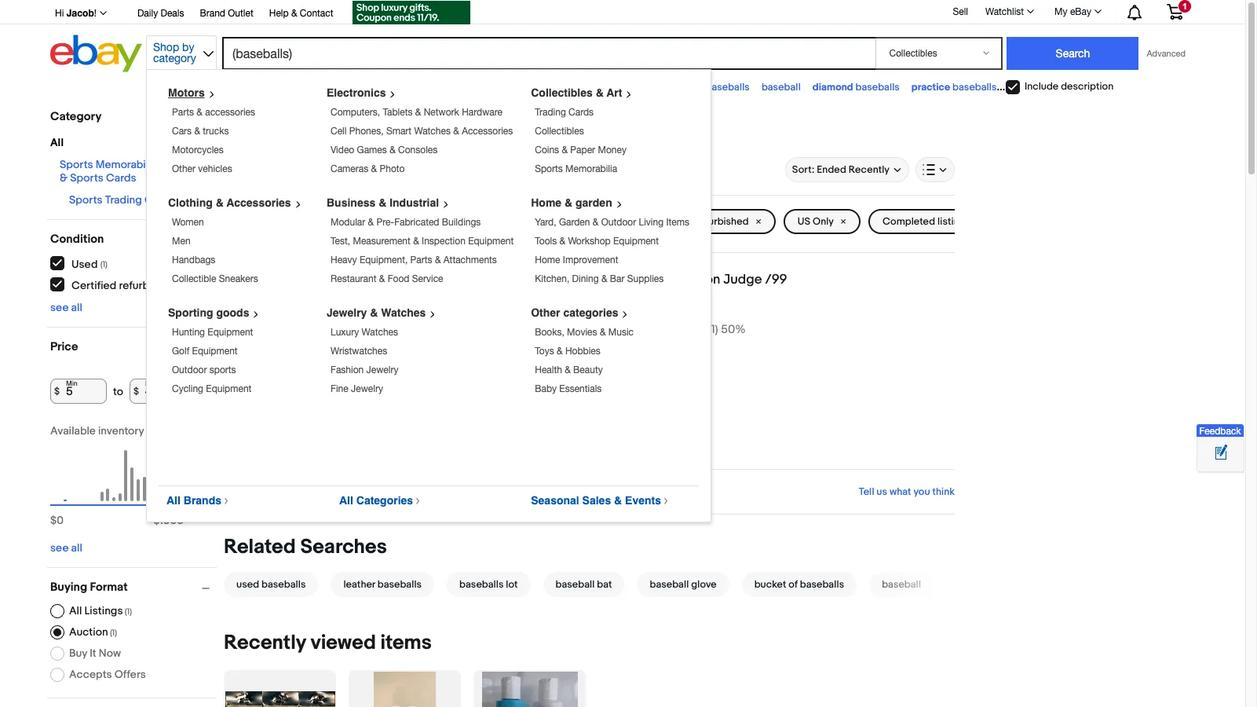 Task type: vqa. For each thing, say whether or not it's contained in the screenshot.
bottom LEATHER BASEBALLS
yes



Task type: describe. For each thing, give the bounding box(es) containing it.
shop inside sports memorabilia, fan shop & sports cards
[[182, 158, 208, 171]]

 (1) Items text field
[[108, 628, 117, 638]]

equipment,
[[360, 255, 408, 266]]

memorabilia,
[[96, 158, 160, 171]]

category button
[[50, 109, 217, 124]]

sports memorabilia, fan shop & sports cards
[[60, 158, 208, 185]]

equipment down hunting equipment link on the top of the page
[[192, 346, 238, 357]]

same day ship moroccanoil volume shampoo and conditioner 8.5 fl oz duo image
[[374, 671, 436, 707]]

Authenticity Guarantee text field
[[438, 391, 578, 408]]

condition
[[50, 232, 104, 247]]

my ebay
[[1055, 6, 1092, 17]]

Minimum value $5 text field
[[50, 379, 107, 404]]

2021 topps gold label class 2 blue #43 aaron judge /99 image
[[279, 305, 370, 415]]

all for condition
[[71, 301, 82, 314]]

& up this
[[415, 107, 421, 118]]

ended
[[817, 163, 847, 176]]

all for all categories
[[339, 494, 353, 507]]

& right toys
[[557, 346, 563, 357]]

garden
[[559, 217, 590, 228]]

motors link
[[168, 86, 221, 99]]

collectible
[[172, 273, 216, 284]]

accessories inside computers, tablets & network hardware cell phones, smart watches & accessories video games & consoles cameras & photo
[[462, 126, 513, 137]]

recently inside dropdown button
[[849, 163, 890, 176]]

see all for condition
[[50, 301, 82, 314]]

viewed
[[311, 631, 376, 655]]

0 horizontal spatial recently
[[224, 631, 306, 655]]

baby essentials link
[[535, 383, 602, 394]]

$5.00 to $40.00
[[457, 215, 531, 228]]

inspection
[[422, 236, 466, 247]]

0 vertical spatial collectibles
[[531, 86, 593, 99]]

$5.00
[[457, 215, 484, 228]]

baseball bat link
[[537, 572, 631, 597]]

bucket
[[755, 578, 787, 591]]

2021 topps gold label class 2 blue #43 aaron judge /99 heading
[[438, 272, 788, 288]]

1 vertical spatial other
[[531, 306, 561, 319]]

home improvement link
[[535, 255, 619, 266]]

certified refurbished inside main content
[[652, 215, 749, 228]]

2021
[[438, 272, 465, 288]]

0 vertical spatial leather
[[352, 81, 384, 93]]

& inside sports memorabilia, fan shop & sports cards
[[60, 171, 68, 185]]

baseball inside the baseball glove link
[[650, 578, 689, 591]]

trucks
[[203, 126, 229, 137]]

0 horizontal spatial now
[[99, 647, 121, 660]]

restaurant
[[331, 273, 377, 284]]

0 horizontal spatial certified refurbished link
[[50, 277, 177, 292]]

jacob
[[67, 7, 94, 19]]

card
[[144, 193, 169, 207]]

women men handbags collectible sneakers
[[172, 217, 258, 284]]

& left art
[[596, 86, 604, 99]]

other inside the parts & accessories cars & trucks motorcycles other vehicles
[[172, 163, 196, 174]]

brands
[[184, 494, 222, 507]]

luxury
[[331, 327, 359, 338]]

yard, garden & outdoor living items tools & workshop equipment home improvement kitchen, dining & bar supplies
[[535, 217, 690, 284]]

cycling
[[172, 383, 203, 394]]

baseball inside baseball bat link
[[556, 578, 595, 591]]

& left photo
[[371, 163, 377, 174]]

searches
[[300, 535, 387, 560]]

0 horizontal spatial buy
[[69, 647, 87, 660]]

sports memorabilia, fan shop & sports cards link
[[60, 158, 208, 185]]

improvement
[[563, 255, 619, 266]]

& up garden
[[565, 196, 573, 209]]

1 vertical spatial accessories
[[227, 196, 291, 209]]

recently viewed items
[[224, 631, 432, 655]]

home & garden
[[531, 196, 613, 209]]

leather inside main content
[[344, 578, 375, 591]]

class
[[579, 272, 613, 288]]

books,
[[535, 327, 565, 338]]

price
[[50, 339, 78, 354]]

bucket of baseballs link
[[736, 572, 864, 597]]

1 horizontal spatial baseball link
[[864, 572, 940, 597]]

description
[[1062, 80, 1114, 93]]

daily
[[137, 8, 158, 19]]

1 vertical spatial jewelry
[[367, 365, 399, 376]]

kitchen,
[[535, 273, 570, 284]]

0 horizontal spatial trading
[[105, 193, 142, 207]]

modular
[[331, 217, 366, 228]]

health & beauty link
[[535, 365, 603, 376]]

accepts
[[69, 668, 112, 681]]

contact
[[300, 8, 334, 19]]

see for price
[[50, 541, 69, 555]]

Maximum value $40 text field
[[130, 379, 186, 404]]

hunting equipment link
[[172, 327, 253, 338]]

account navigation
[[46, 0, 1196, 27]]

1 horizontal spatial certified refurbished link
[[638, 209, 776, 234]]

see all for price
[[50, 541, 82, 555]]

bat inside main content
[[597, 578, 612, 591]]

business & industrial link
[[327, 196, 456, 209]]

baseball glove link
[[631, 572, 736, 597]]

watches inside luxury watches wristwatches fashion jewelry fine jewelry
[[362, 327, 398, 338]]

us
[[798, 215, 811, 228]]

sort:
[[793, 163, 815, 176]]

0 vertical spatial baseball bat
[[513, 81, 569, 93]]

sports trading card singles link
[[69, 193, 208, 207]]

duo moroccanoil extra volume shampoo and conditioner 2.4 oz fine to medium hair image
[[482, 671, 578, 707]]

sports up 'sports trading card singles' link
[[70, 171, 104, 185]]

luxury watches wristwatches fashion jewelry fine jewelry
[[331, 327, 399, 394]]

glove inside main content
[[692, 578, 717, 591]]

1 horizontal spatial buy it now
[[335, 163, 383, 176]]

it inside buy it now link
[[354, 163, 361, 176]]

fine jewelry link
[[331, 383, 383, 394]]

sort: ended recently button
[[786, 157, 910, 182]]

!
[[94, 8, 97, 19]]

all for all
[[50, 136, 64, 149]]

lot
[[506, 578, 518, 591]]

hunting equipment golf equipment outdoor sports cycling equipment
[[172, 327, 253, 394]]

handbags
[[172, 255, 216, 266]]

0 horizontal spatial glove
[[623, 81, 648, 93]]

wristwatches link
[[331, 346, 388, 357]]

games
[[357, 145, 387, 156]]

attachments
[[444, 255, 497, 266]]

bucket of baseballs
[[755, 578, 845, 591]]

this
[[410, 125, 426, 137]]

handbags link
[[172, 255, 216, 266]]

& down inspection
[[435, 255, 441, 266]]

tell
[[859, 486, 875, 498]]

motorcycles
[[172, 145, 224, 156]]

seasonal sales & events link
[[531, 494, 675, 507]]

condition button
[[50, 232, 217, 247]]

hunting
[[172, 327, 205, 338]]

sporting goods
[[168, 306, 249, 319]]

1 baseballs link from the left
[[270, 81, 340, 93]]

equipment inside the yard, garden & outdoor living items tools & workshop equipment home improvement kitchen, dining & bar supplies
[[614, 236, 659, 247]]

& left bar
[[602, 273, 608, 284]]

aaron
[[685, 272, 721, 288]]

heavy equipment, parts & attachments link
[[331, 255, 497, 266]]

(baseballs)
[[280, 123, 339, 138]]

all for all brands
[[167, 494, 181, 507]]

equipment down sports
[[206, 383, 252, 394]]

events
[[625, 494, 662, 507]]

0 vertical spatial home
[[531, 196, 562, 209]]

help & contact
[[269, 8, 334, 19]]

outdoor sports link
[[172, 365, 236, 376]]

sort: ended recently
[[793, 163, 890, 176]]

clothing & accessories link
[[168, 196, 308, 209]]

(1) for used
[[100, 259, 108, 269]]

& right clothing
[[216, 196, 224, 209]]

authenticity guarantee
[[453, 392, 578, 407]]

0 vertical spatial jewelry
[[327, 306, 367, 319]]

my
[[1055, 6, 1068, 17]]

certified inside main content
[[652, 215, 694, 228]]

collectibles inside the "trading cards collectibles coins & paper money sports memorabilia"
[[535, 126, 584, 137]]

all brands
[[167, 494, 222, 507]]

25,
[[480, 259, 494, 272]]

sell
[[953, 6, 969, 17]]

clothing & accessories
[[168, 196, 291, 209]]

2 vertical spatial jewelry
[[351, 383, 383, 394]]



Task type: locate. For each thing, give the bounding box(es) containing it.
1 vertical spatial it
[[90, 647, 96, 660]]

buy it now down games
[[335, 163, 383, 176]]

0 vertical spatial used
[[579, 215, 604, 228]]

1 vertical spatial shop
[[182, 158, 208, 171]]

all up price on the left of page
[[71, 301, 82, 314]]

shop left by
[[153, 41, 179, 53]]

see all button for price
[[50, 541, 82, 555]]

Search for anything text field
[[225, 38, 873, 68]]

1 inside account navigation
[[1183, 2, 1188, 11]]

0 horizontal spatial baseball link
[[762, 81, 801, 93]]

paper
[[571, 145, 596, 156]]

used down garden
[[579, 215, 604, 228]]

other up books,
[[531, 306, 561, 319]]

0 vertical spatial certified
[[652, 215, 694, 228]]

cell phones, smart watches & accessories link
[[331, 126, 513, 137]]

offers
[[114, 668, 146, 681]]

leather baseballs up tablets
[[352, 81, 430, 93]]

3x sealed fossil long/hanger booster packs (artset) wotc original pokemon cards image
[[225, 691, 335, 707]]

& up cars & trucks 'link'
[[197, 107, 203, 118]]

categories
[[357, 494, 413, 507]]

to right $5.00
[[486, 215, 495, 228]]

used inside main content
[[579, 215, 604, 228]]

certified up #43
[[652, 215, 694, 228]]

sneakers
[[219, 273, 258, 284]]

0 horizontal spatial baseballs link
[[270, 81, 340, 93]]

0 horizontal spatial certified refurbished
[[71, 279, 177, 292]]

2 baseballs link from the left
[[660, 81, 750, 93]]

(1) inside auction (1)
[[110, 628, 117, 638]]

it down games
[[354, 163, 361, 176]]

home up yard,
[[531, 196, 562, 209]]

2
[[616, 272, 624, 288]]

outdoor inside hunting equipment golf equipment outdoor sports cycling equipment
[[172, 365, 207, 376]]

other down the motorcycles
[[172, 163, 196, 174]]

used for used
[[579, 215, 604, 228]]

watches inside computers, tablets & network hardware cell phones, smart watches & accessories video games & consoles cameras & photo
[[414, 126, 451, 137]]

sports down coins
[[535, 163, 563, 174]]

trading inside the "trading cards collectibles coins & paper money sports memorabilia"
[[535, 107, 566, 118]]

cards down collectibles & art link
[[569, 107, 594, 118]]

items
[[667, 217, 690, 228]]

cards inside the "trading cards collectibles coins & paper money sports memorabilia"
[[569, 107, 594, 118]]

hardware
[[462, 107, 503, 118]]

see all down 0
[[50, 541, 82, 555]]

leather baseballs down searches at left
[[344, 578, 422, 591]]

see down 0
[[50, 541, 69, 555]]

all down 'buying'
[[69, 604, 82, 618]]

motorcycles link
[[172, 145, 224, 156]]

recently
[[849, 163, 890, 176], [224, 631, 306, 655]]

living
[[639, 217, 664, 228]]

0 vertical spatial watches
[[414, 126, 451, 137]]

0 horizontal spatial to
[[113, 385, 123, 398]]

parts inside the parts & accessories cars & trucks motorcycles other vehicles
[[172, 107, 194, 118]]

collectibles & art link
[[531, 86, 639, 99]]

video
[[331, 145, 355, 156]]

(1) inside used (1)
[[100, 259, 108, 269]]

$40.00
[[497, 215, 531, 228]]

sports
[[210, 365, 236, 376]]

1 horizontal spatial buy
[[335, 163, 352, 176]]

0 horizontal spatial cards
[[106, 171, 136, 185]]

0 horizontal spatial parts
[[172, 107, 194, 118]]

1 horizontal spatial baseball glove
[[650, 578, 717, 591]]

accessories down the hardware at left top
[[462, 126, 513, 137]]

1 horizontal spatial other
[[531, 306, 561, 319]]

1 vertical spatial see all
[[50, 541, 82, 555]]

1 vertical spatial baseball bat
[[556, 578, 612, 591]]

baseball bat right lot
[[556, 578, 612, 591]]

0 vertical spatial 1
[[1183, 2, 1188, 11]]

buy it now down auction (1)
[[69, 647, 121, 660]]

1 vertical spatial used
[[71, 257, 98, 271]]

dining
[[572, 273, 599, 284]]

gold
[[509, 272, 539, 288]]

sports down category
[[60, 158, 93, 171]]

 (1) Items text field
[[123, 607, 132, 617]]

certified down used (1)
[[71, 279, 117, 292]]

1 vertical spatial buy
[[69, 647, 87, 660]]

1 horizontal spatial 1
[[1183, 2, 1188, 11]]

certified refurbished down used (1)
[[71, 279, 177, 292]]

(1) inside all listings (1)
[[125, 607, 132, 617]]

see all button up price on the left of page
[[50, 301, 82, 314]]

& inside account navigation
[[291, 8, 297, 19]]

baseball bat
[[513, 81, 569, 93], [556, 578, 612, 591]]

0 vertical spatial leather baseballs
[[352, 81, 430, 93]]

equipment inside modular & pre-fabricated buildings test, measurement & inspection equipment heavy equipment, parts & attachments restaurant & food service
[[468, 236, 514, 247]]

1 horizontal spatial it
[[354, 163, 361, 176]]

all for all listings (1)
[[69, 604, 82, 618]]

1 vertical spatial now
[[99, 647, 121, 660]]

listing options selector. list view selected. image
[[923, 163, 948, 176]]

0 vertical spatial it
[[354, 163, 361, 176]]

outdoor up tools & workshop equipment link
[[602, 217, 637, 228]]

to right minimum value $5 text field
[[113, 385, 123, 398]]

goods
[[216, 306, 249, 319]]

0 horizontal spatial bat
[[554, 81, 569, 93]]

& right sales
[[614, 494, 622, 507]]

2 see from the top
[[50, 541, 69, 555]]

1
[[1183, 2, 1188, 11], [224, 123, 228, 138]]

(1) down listings
[[110, 628, 117, 638]]

all categories link
[[339, 494, 427, 507]]

main content
[[224, 102, 999, 707]]

auction (1)
[[69, 625, 117, 639]]

all brands link
[[167, 494, 235, 507]]

1 vertical spatial recently
[[224, 631, 306, 655]]

1 see from the top
[[50, 301, 69, 314]]

0 vertical spatial see all button
[[50, 301, 82, 314]]

baseball glove inside main content
[[650, 578, 717, 591]]

(1) left "50%"
[[709, 322, 719, 337]]

$ 0
[[50, 514, 64, 527]]

0 vertical spatial to
[[486, 215, 495, 228]]

1 see all button from the top
[[50, 301, 82, 314]]

parts up cars
[[172, 107, 194, 118]]

my ebay link
[[1047, 2, 1109, 21]]

0 horizontal spatial other
[[172, 163, 196, 174]]

graph of available inventory between $5.0 and $40.0 image
[[50, 424, 184, 535]]

(1) for joschen_27
[[709, 322, 719, 337]]

& up luxury watches link
[[370, 306, 378, 319]]

& down category
[[60, 171, 68, 185]]

0 vertical spatial now
[[363, 163, 383, 176]]

& up free returns at the left top of the page
[[379, 196, 387, 209]]

1 vertical spatial leather
[[344, 578, 375, 591]]

None submit
[[1008, 37, 1140, 70]]

equipment down 'living'
[[614, 236, 659, 247]]

home inside the yard, garden & outdoor living items tools & workshop equipment home improvement kitchen, dining & bar supplies
[[535, 255, 561, 266]]

0 horizontal spatial used
[[71, 257, 98, 271]]

1 vertical spatial bat
[[597, 578, 612, 591]]

0 vertical spatial buy
[[335, 163, 352, 176]]

leather
[[352, 81, 384, 93], [344, 578, 375, 591]]

certified refurbished up aaron
[[652, 215, 749, 228]]

0 vertical spatial glove
[[623, 81, 648, 93]]

1 horizontal spatial to
[[486, 215, 495, 228]]

1 vertical spatial outdoor
[[172, 365, 207, 376]]

0 horizontal spatial 1
[[224, 123, 228, 138]]

(1) for auction
[[110, 628, 117, 638]]

see all button down 0
[[50, 541, 82, 555]]

2 see all from the top
[[50, 541, 82, 555]]

recently right ended
[[849, 163, 890, 176]]

collectibles down 'trading cards' link
[[535, 126, 584, 137]]

jewelry down wristwatches link
[[367, 365, 399, 376]]

test, measurement & inspection equipment link
[[331, 236, 514, 247]]

0 vertical spatial buy it now
[[335, 163, 383, 176]]

judge
[[724, 272, 763, 288]]

advanced
[[1147, 49, 1186, 58]]

& inside the "trading cards collectibles coins & paper money sports memorabilia"
[[562, 145, 568, 156]]

1 horizontal spatial now
[[363, 163, 383, 176]]

baseball bat inside main content
[[556, 578, 612, 591]]

see all up price on the left of page
[[50, 301, 82, 314]]

1 vertical spatial refurbished
[[119, 279, 177, 292]]

leather up computers,
[[352, 81, 384, 93]]

1 all from the top
[[71, 301, 82, 314]]

trading up collectibles link
[[535, 107, 566, 118]]

1 vertical spatial baseball glove
[[650, 578, 717, 591]]

it down auction (1)
[[90, 647, 96, 660]]

& up photo
[[390, 145, 396, 156]]

now
[[363, 163, 383, 176], [99, 647, 121, 660]]

of
[[789, 578, 798, 591]]

1 vertical spatial trading
[[105, 193, 142, 207]]

0 vertical spatial accessories
[[462, 126, 513, 137]]

& up tools & workshop equipment link
[[593, 217, 599, 228]]

baseballs lot
[[460, 578, 518, 591]]

consoles
[[398, 145, 438, 156]]

related
[[224, 535, 296, 560]]

now down games
[[363, 163, 383, 176]]

cars & trucks link
[[172, 126, 229, 137]]

1 vertical spatial glove
[[692, 578, 717, 591]]

0 vertical spatial certified refurbished link
[[638, 209, 776, 234]]

diamond
[[813, 81, 854, 93]]

equipment down the goods
[[208, 327, 253, 338]]

recently up 3x sealed fossil long/hanger booster packs (artset) wotc original pokemon cards image at the bottom left
[[224, 631, 306, 655]]

fashion jewelry link
[[331, 365, 399, 376]]

0 vertical spatial recently
[[849, 163, 890, 176]]

certified refurbished link
[[638, 209, 776, 234], [50, 277, 177, 292]]

buy down auction at the left
[[69, 647, 87, 660]]

2 vertical spatial watches
[[362, 327, 398, 338]]

listings
[[85, 604, 123, 618]]

& left food
[[379, 273, 385, 284]]

& right coins
[[562, 145, 568, 156]]

cameras & photo link
[[331, 163, 405, 174]]

all down category
[[50, 136, 64, 149]]

bar
[[610, 273, 625, 284]]

save
[[385, 125, 407, 137]]

banner
[[46, 0, 1196, 522]]

get the coupon image
[[352, 1, 470, 24]]

see all button for condition
[[50, 301, 82, 314]]

& right help
[[291, 8, 297, 19]]

& left music
[[600, 327, 606, 338]]

jewelry down fashion jewelry link
[[351, 383, 383, 394]]

us only
[[798, 215, 834, 228]]

1 vertical spatial buy it now
[[69, 647, 121, 660]]

health
[[535, 365, 562, 376]]

collectibles up 'trading cards' link
[[531, 86, 593, 99]]

2 see all button from the top
[[50, 541, 82, 555]]

1 vertical spatial 1
[[224, 123, 228, 138]]

accessories
[[205, 107, 255, 118]]

1 vertical spatial cards
[[106, 171, 136, 185]]

shop by category button
[[146, 35, 217, 69]]

all for price
[[71, 541, 82, 555]]

us only link
[[784, 209, 861, 234]]

0 horizontal spatial baseball glove
[[581, 81, 648, 93]]

essentials
[[560, 383, 602, 394]]

certified refurbished link up aaron
[[638, 209, 776, 234]]

0 horizontal spatial it
[[90, 647, 96, 660]]

0 vertical spatial other
[[172, 163, 196, 174]]

0 vertical spatial outdoor
[[602, 217, 637, 228]]

all up 1000
[[167, 494, 181, 507]]

& left pre-
[[368, 217, 374, 228]]

accessories down vehicles
[[227, 196, 291, 209]]

baseball bat up 'trading cards' link
[[513, 81, 569, 93]]

1000
[[160, 514, 184, 527]]

50%
[[721, 322, 746, 337]]

1 vertical spatial all
[[71, 541, 82, 555]]

1 vertical spatial to
[[113, 385, 123, 398]]

tablets
[[383, 107, 413, 118]]

buy down 'video'
[[335, 163, 352, 176]]

0 horizontal spatial certified
[[71, 279, 117, 292]]

daily deals link
[[137, 5, 184, 23]]

1 vertical spatial collectibles
[[535, 126, 584, 137]]

1 vertical spatial home
[[535, 255, 561, 266]]

0 vertical spatial baseball link
[[762, 81, 801, 93]]

& right the tools
[[560, 236, 566, 247]]

all listings (1)
[[69, 604, 132, 618]]

luxury watches link
[[331, 327, 398, 338]]

shop inside shop by category
[[153, 41, 179, 53]]

leather down searches at left
[[344, 578, 375, 591]]

all left categories
[[339, 494, 353, 507]]

0 vertical spatial see all
[[50, 301, 82, 314]]

1 vertical spatial parts
[[411, 255, 433, 266]]

0 horizontal spatial outdoor
[[172, 365, 207, 376]]

toys & hobbies link
[[535, 346, 601, 357]]

service
[[412, 273, 444, 284]]

1 horizontal spatial refurbished
[[696, 215, 749, 228]]

sporting
[[168, 306, 213, 319]]

seasonal sales & events
[[531, 494, 662, 507]]

cars
[[172, 126, 192, 137]]

used baseballs link
[[224, 572, 325, 597]]

banner containing shop by category
[[46, 0, 1196, 522]]

#43
[[656, 272, 682, 288]]

sports trading card singles
[[69, 193, 208, 207]]

0 horizontal spatial buy it now
[[69, 647, 121, 660]]

think
[[933, 486, 955, 498]]

$ 1000
[[153, 514, 184, 527]]

1 vertical spatial watches
[[381, 306, 426, 319]]

$5.00 to $40.00 link
[[443, 209, 557, 234]]

sales
[[583, 494, 611, 507]]

leather baseballs inside main content
[[344, 578, 422, 591]]

1 horizontal spatial certified
[[652, 215, 694, 228]]

baseballs lot link
[[441, 572, 537, 597]]

0 vertical spatial trading
[[535, 107, 566, 118]]

see for condition
[[50, 301, 69, 314]]

refurbished right "items"
[[696, 215, 749, 228]]

1 horizontal spatial parts
[[411, 255, 433, 266]]

& down toys & hobbies "link"
[[565, 365, 571, 376]]

sports inside the "trading cards collectibles coins & paper money sports memorabilia"
[[535, 163, 563, 174]]

$
[[54, 385, 60, 397], [134, 385, 139, 397], [50, 514, 57, 527], [153, 514, 160, 527]]

available
[[50, 424, 96, 438]]

used link
[[565, 209, 630, 234]]

used down the condition
[[71, 257, 98, 271]]

& down network
[[454, 126, 459, 137]]

(1) right listings
[[125, 607, 132, 617]]

0 vertical spatial refurbished
[[696, 215, 749, 228]]

1 down accessories
[[224, 123, 228, 138]]

1 vertical spatial certified refurbished link
[[50, 277, 177, 292]]

watchlist link
[[977, 2, 1042, 21]]

parts & accessories link
[[172, 107, 255, 118]]

other categories
[[531, 306, 619, 319]]

motors
[[168, 86, 205, 99]]

& down fabricated at the left of page
[[413, 236, 419, 247]]

modular & pre-fabricated buildings test, measurement & inspection equipment heavy equipment, parts & attachments restaurant & food service
[[331, 217, 514, 284]]

0 horizontal spatial refurbished
[[119, 279, 177, 292]]

1 vertical spatial certified
[[71, 279, 117, 292]]

photo
[[380, 163, 405, 174]]

0 vertical spatial bat
[[554, 81, 569, 93]]

inventory
[[98, 424, 144, 438]]

used for used (1)
[[71, 257, 98, 271]]

see up price on the left of page
[[50, 301, 69, 314]]

by
[[182, 41, 194, 53]]

parts inside modular & pre-fabricated buildings test, measurement & inspection equipment heavy equipment, parts & attachments restaurant & food service
[[411, 255, 433, 266]]

shop down motorcycles link
[[182, 158, 208, 171]]

1 horizontal spatial shop
[[182, 158, 208, 171]]

1 horizontal spatial used
[[579, 215, 604, 228]]

books, movies & music toys & hobbies health & beauty baby essentials
[[535, 327, 634, 394]]

tools
[[535, 236, 557, 247]]

0 vertical spatial shop
[[153, 41, 179, 53]]

& right cars
[[194, 126, 200, 137]]

refurbished inside main content
[[696, 215, 749, 228]]

1 horizontal spatial certified refurbished
[[652, 215, 749, 228]]

outdoor up cycling
[[172, 365, 207, 376]]

label
[[542, 272, 576, 288]]

2 all from the top
[[71, 541, 82, 555]]

buying
[[50, 580, 87, 595]]

1 up advanced
[[1183, 2, 1188, 11]]

cards inside sports memorabilia, fan shop & sports cards
[[106, 171, 136, 185]]

1 see all from the top
[[50, 301, 82, 314]]

blue
[[627, 272, 653, 288]]

jewelry up luxury
[[327, 306, 367, 319]]

0 horizontal spatial shop
[[153, 41, 179, 53]]

all up 'buying'
[[71, 541, 82, 555]]

1 vertical spatial see all button
[[50, 541, 82, 555]]

1 horizontal spatial outdoor
[[602, 217, 637, 228]]

to inside $5.00 to $40.00 link
[[486, 215, 495, 228]]

video games & consoles link
[[331, 145, 438, 156]]

parts down 'test, measurement & inspection equipment' link
[[411, 255, 433, 266]]

equipment down $5.00 to $40.00
[[468, 236, 514, 247]]

outdoor inside the yard, garden & outdoor living items tools & workshop equipment home improvement kitchen, dining & bar supplies
[[602, 217, 637, 228]]

1 horizontal spatial accessories
[[462, 126, 513, 137]]

sports up the condition
[[69, 193, 103, 207]]

money
[[598, 145, 627, 156]]

shop by category
[[153, 41, 196, 64]]

main content containing related searches
[[224, 102, 999, 707]]

glove right art
[[623, 81, 648, 93]]

now down (1) text field
[[99, 647, 121, 660]]

refurbished down condition dropdown button
[[119, 279, 177, 292]]

1 vertical spatial leather baseballs
[[344, 578, 422, 591]]

1 vertical spatial certified refurbished
[[71, 279, 177, 292]]

cards up 'sports trading card singles' link
[[106, 171, 136, 185]]

movies
[[567, 327, 598, 338]]

1 horizontal spatial trading
[[535, 107, 566, 118]]

supplies
[[628, 273, 664, 284]]

0 vertical spatial certified refurbished
[[652, 215, 749, 228]]

1 horizontal spatial bat
[[597, 578, 612, 591]]

certified refurbished link down used (1)
[[50, 277, 177, 292]]

glove left bucket
[[692, 578, 717, 591]]



